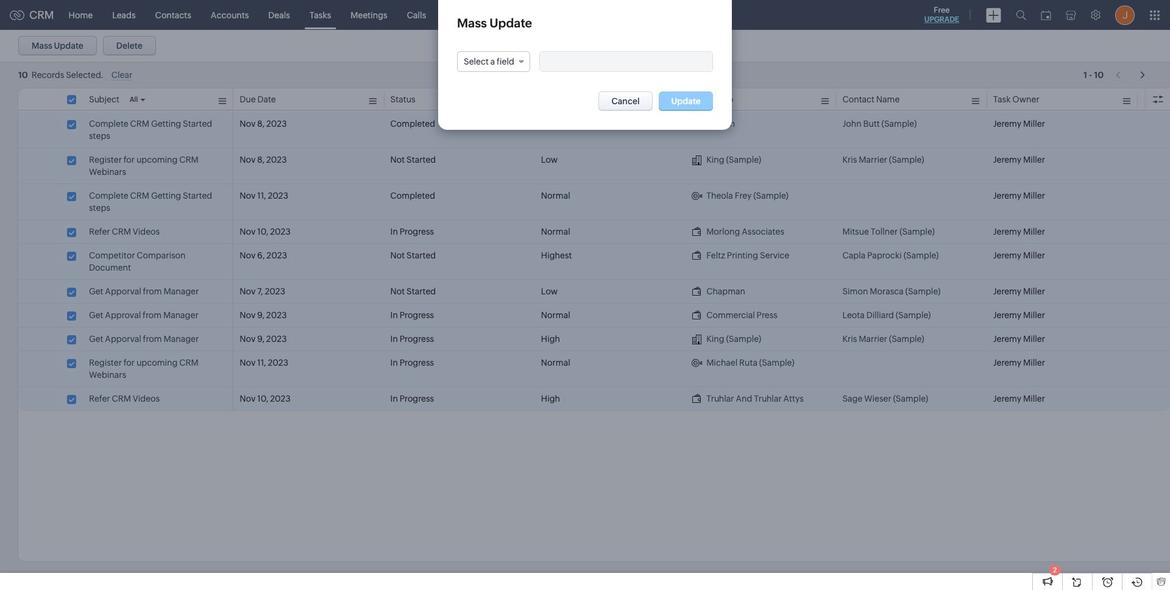 Task type: locate. For each thing, give the bounding box(es) containing it.
calendar image
[[1042, 10, 1052, 20]]

row group
[[18, 112, 1171, 411]]

None text field
[[540, 52, 713, 71]]

profile image
[[1116, 5, 1136, 25]]

create menu image
[[987, 8, 1002, 22]]

profile element
[[1109, 0, 1143, 30]]

logo image
[[10, 10, 24, 20]]



Task type: describe. For each thing, give the bounding box(es) containing it.
search element
[[1009, 0, 1034, 30]]

search image
[[1017, 10, 1027, 20]]

create menu element
[[979, 0, 1009, 30]]



Task type: vqa. For each thing, say whether or not it's contained in the screenshot.
Help icon
no



